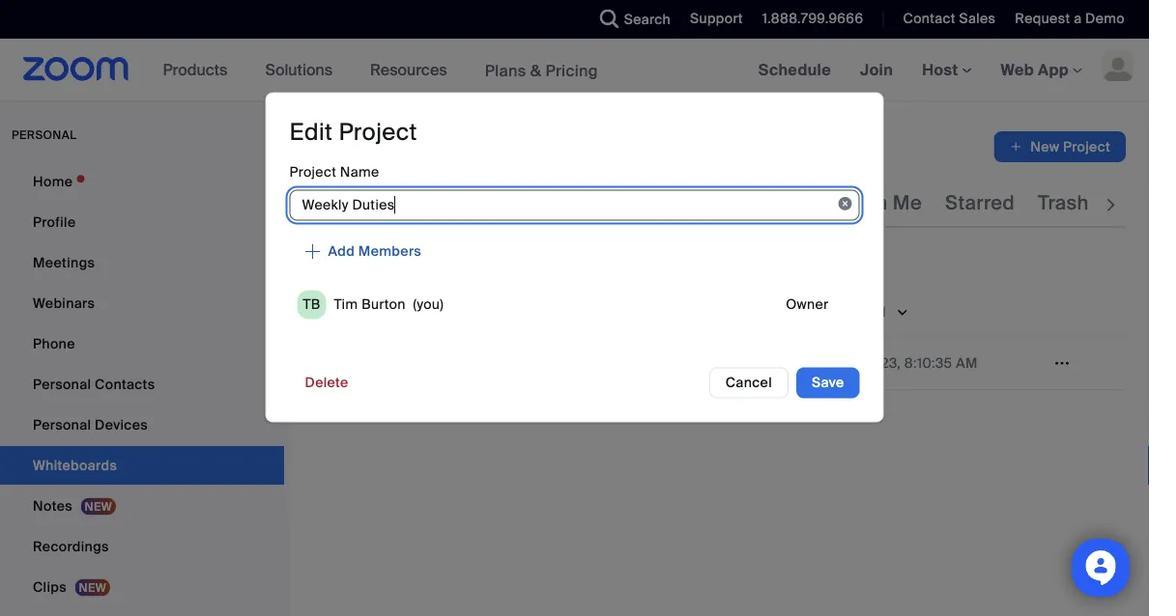 Task type: locate. For each thing, give the bounding box(es) containing it.
personal menu menu
[[0, 162, 284, 617]]

schedule
[[759, 59, 831, 80]]

tim burton (you)
[[334, 296, 444, 314]]

e.g. Happy Crew text field
[[290, 190, 860, 221]]

me
[[893, 190, 922, 215]]

&
[[530, 60, 542, 80]]

duties
[[373, 354, 417, 372]]

project inside button
[[1063, 138, 1111, 156]]

zoom logo image
[[23, 57, 129, 81]]

home
[[33, 173, 73, 190]]

cancel
[[726, 374, 772, 392]]

personal
[[33, 376, 91, 393], [33, 416, 91, 434]]

whiteboards down whiteboards application
[[636, 190, 755, 215]]

plans & pricing
[[485, 60, 598, 80]]

tabs of all whiteboard page tab list
[[344, 178, 1149, 228]]

whiteboards up all
[[313, 132, 457, 162]]

banner
[[0, 39, 1149, 102]]

1 vertical spatial name
[[372, 303, 411, 321]]

all
[[344, 190, 368, 215]]

1 vertical spatial personal
[[33, 416, 91, 434]]

personal
[[12, 128, 77, 143]]

2 personal from the top
[[33, 416, 91, 434]]

project name up "left" image
[[290, 164, 380, 181]]

application containing project name
[[313, 288, 1126, 391]]

project name up the weekly duties
[[321, 303, 411, 321]]

personal devices
[[33, 416, 148, 434]]

trash
[[1038, 190, 1089, 215]]

whiteboards
[[313, 132, 457, 162], [373, 190, 491, 215], [636, 190, 755, 215]]

demo
[[1086, 10, 1125, 28]]

clips
[[33, 579, 67, 596]]

phone
[[33, 335, 75, 353]]

personal down personal contacts
[[33, 416, 91, 434]]

0 vertical spatial project name
[[290, 164, 380, 181]]

edit project image
[[1047, 355, 1078, 372]]

whiteboards up search text box
[[373, 190, 491, 215]]

request
[[1015, 10, 1070, 28]]

clips link
[[0, 568, 284, 607]]

contact sales link
[[889, 0, 1001, 39], [903, 10, 996, 28]]

all whiteboards
[[344, 190, 491, 215]]

project right new
[[1063, 138, 1111, 156]]

0 vertical spatial name
[[340, 164, 380, 181]]

sales
[[959, 10, 996, 28]]

personal devices link
[[0, 406, 284, 445]]

1.888.799.9666 button
[[748, 0, 868, 39], [763, 10, 864, 28]]

add members button
[[290, 237, 437, 267]]

1.888.799.9666 button up schedule
[[748, 0, 868, 39]]

notes link
[[0, 487, 284, 526]]

name up all
[[340, 164, 380, 181]]

personal down phone
[[33, 376, 91, 393]]

project up "left" image
[[290, 164, 337, 181]]

whiteboards application
[[313, 131, 1126, 162]]

support link
[[676, 0, 748, 39], [690, 10, 743, 28]]

my
[[604, 190, 631, 215]]

add
[[328, 243, 355, 261]]

project
[[339, 117, 417, 147], [1063, 138, 1111, 156], [290, 164, 337, 181], [321, 303, 368, 321]]

application
[[313, 288, 1126, 391]]

am
[[956, 354, 978, 372]]

arrow down image
[[411, 300, 429, 324]]

1.888.799.9666
[[763, 10, 864, 28]]

tim
[[334, 296, 358, 314]]

cancel button
[[709, 368, 789, 399]]

name left (you)
[[372, 303, 411, 321]]

phone link
[[0, 325, 284, 363]]

0 vertical spatial personal
[[33, 376, 91, 393]]

project down product information navigation
[[339, 117, 417, 147]]

add image
[[1009, 137, 1023, 157]]

right image
[[1102, 191, 1122, 218]]

request a demo link
[[1001, 0, 1149, 39], [1015, 10, 1125, 28]]

project name
[[290, 164, 380, 181], [321, 303, 411, 321]]

tim burton owner element
[[290, 283, 860, 327]]

schedule link
[[744, 39, 846, 101]]

plans & pricing link
[[485, 60, 598, 80], [485, 60, 598, 80]]

1 personal from the top
[[33, 376, 91, 393]]

meetings link
[[0, 244, 284, 282]]

contacts
[[95, 376, 155, 393]]

1.888.799.9666 button up schedule link
[[763, 10, 864, 28]]

product information navigation
[[148, 39, 613, 102]]

meetings
[[33, 254, 95, 272]]

name
[[340, 164, 380, 181], [372, 303, 411, 321]]

recent
[[514, 190, 581, 215]]

edit
[[290, 117, 333, 147]]

with
[[850, 190, 888, 215]]

plans
[[485, 60, 526, 80]]

webinars link
[[0, 284, 284, 323]]



Task type: describe. For each thing, give the bounding box(es) containing it.
contact sales
[[903, 10, 996, 28]]

shared with me
[[778, 190, 922, 215]]

home link
[[0, 162, 284, 201]]

(you)
[[413, 296, 444, 314]]

banner containing schedule
[[0, 39, 1149, 102]]

recordings
[[33, 538, 109, 556]]

a
[[1074, 10, 1082, 28]]

modified
[[827, 303, 886, 321]]

personal for personal devices
[[33, 416, 91, 434]]

delete
[[305, 374, 349, 392]]

edit project
[[290, 117, 417, 147]]

8:10:35
[[905, 354, 953, 372]]

whiteboards inside application
[[313, 132, 457, 162]]

join
[[860, 59, 893, 80]]

project right tb
[[321, 303, 368, 321]]

support
[[690, 10, 743, 28]]

contact sales link up the join
[[889, 0, 1001, 39]]

contact sales link up meetings navigation in the right of the page
[[903, 10, 996, 28]]

join link
[[846, 39, 908, 101]]

devices
[[95, 416, 148, 434]]

shared
[[778, 190, 845, 215]]

new project button
[[994, 131, 1126, 162]]

weekly
[[321, 354, 370, 372]]

notes
[[33, 497, 72, 515]]

11/16/2023,
[[827, 354, 901, 372]]

edit project dialog
[[265, 93, 884, 423]]

burton
[[362, 296, 406, 314]]

add members
[[328, 243, 422, 261]]

Search text field
[[313, 242, 545, 273]]

new project
[[1031, 138, 1111, 156]]

whiteboards for my
[[636, 190, 755, 215]]

webinars
[[33, 294, 95, 312]]

meetings navigation
[[744, 39, 1149, 102]]

my whiteboards
[[604, 190, 755, 215]]

pricing
[[546, 60, 598, 80]]

personal contacts
[[33, 376, 155, 393]]

owner
[[786, 296, 829, 314]]

request a demo
[[1015, 10, 1125, 28]]

personal for personal contacts
[[33, 376, 91, 393]]

name inside edit project dialog
[[340, 164, 380, 181]]

project name inside edit project dialog
[[290, 164, 380, 181]]

weekly duties
[[321, 354, 417, 372]]

11/16/2023, 8:10:35 am
[[827, 354, 978, 372]]

profile
[[33, 213, 76, 231]]

starred
[[945, 190, 1015, 215]]

1 vertical spatial project name
[[321, 303, 411, 321]]

tb
[[303, 296, 321, 314]]

recordings link
[[0, 528, 284, 566]]

save
[[812, 374, 844, 392]]

personal contacts link
[[0, 365, 284, 404]]

delete button
[[290, 368, 364, 399]]

members
[[359, 243, 422, 261]]

save button
[[797, 368, 860, 399]]

whiteboards for all
[[373, 190, 491, 215]]

left image
[[318, 191, 338, 218]]

new
[[1031, 138, 1060, 156]]

profile link
[[0, 203, 284, 242]]

contact
[[903, 10, 956, 28]]



Task type: vqa. For each thing, say whether or not it's contained in the screenshot.
meetings Navigation
yes



